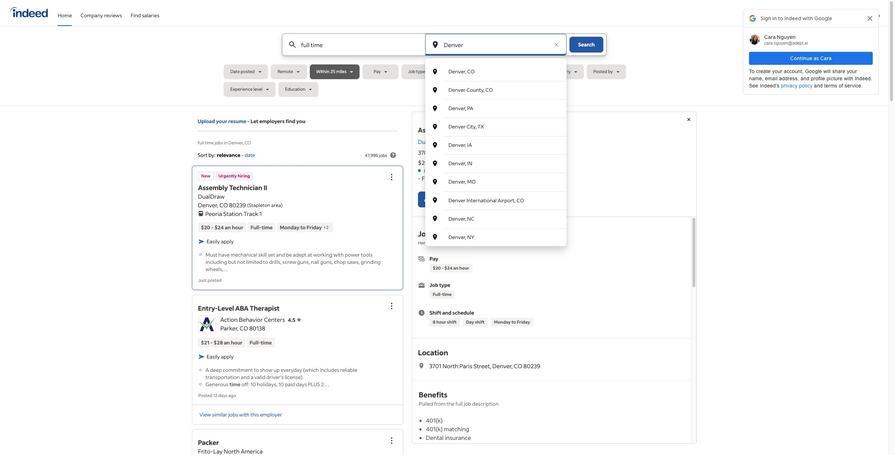 Task type: locate. For each thing, give the bounding box(es) containing it.
close job details image
[[685, 115, 693, 124]]

job actions for packer is collapsed image
[[387, 437, 396, 446]]

Edit location text field
[[442, 34, 549, 56]]

None search field
[[224, 34, 665, 247]]

search: Job title, keywords, or company text field
[[300, 34, 412, 56]]

company logo image
[[198, 316, 216, 333]]

4.5 out of five stars rating image
[[288, 317, 301, 324]]

job actions for assembly technician ii is collapsed image
[[387, 173, 396, 182]]

search suggestions list box
[[425, 63, 567, 247]]

not interested image
[[491, 195, 499, 204]]



Task type: vqa. For each thing, say whether or not it's contained in the screenshot.
CLEAR LOCATION INPUT icon
yes



Task type: describe. For each thing, give the bounding box(es) containing it.
help icon image
[[389, 151, 397, 160]]

save this job image
[[469, 195, 478, 204]]

dualdraw (opens in a new tab) image
[[446, 139, 452, 145]]

job actions for entry-level aba therapist is collapsed image
[[387, 302, 396, 311]]

transit information image
[[198, 210, 204, 217]]

clear location input image
[[553, 41, 560, 48]]



